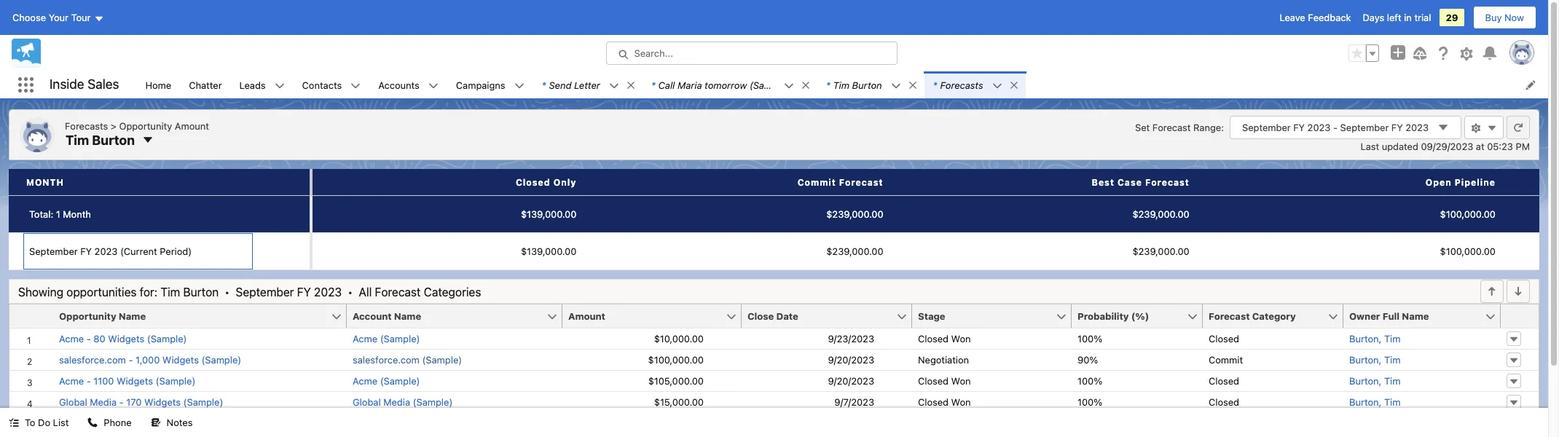 Task type: describe. For each thing, give the bounding box(es) containing it.
september right range:
[[1242, 122, 1291, 133]]

$15,000.00
[[654, 396, 704, 408]]

owner full name element
[[1344, 305, 1510, 329]]

last updated 09/29/2023 at 05:23 pm
[[1361, 141, 1530, 152]]

- for acme - 80 widgets (sample)
[[86, 333, 91, 345]]

account
[[353, 310, 392, 322]]

pm
[[1516, 141, 1530, 152]]

>
[[111, 120, 117, 132]]

4 burton, from the top
[[1349, 396, 1382, 408]]

salesforce.com for salesforce.com - 1,000 widgets (sample)
[[59, 354, 126, 366]]

2023 inside button
[[94, 246, 118, 257]]

burton, tim link for acme - 80 widgets (sample)
[[1349, 333, 1401, 345]]

choose your tour
[[12, 12, 91, 23]]

grid containing opportunity name
[[9, 305, 1539, 434]]

salesforce.com (sample) link
[[353, 354, 462, 366]]

category
[[1252, 310, 1296, 322]]

1
[[56, 208, 60, 220]]

1 $139,000.00 from the top
[[521, 208, 577, 220]]

september up opportunity name element
[[236, 286, 294, 299]]

4 burton, tim link from the top
[[1349, 396, 1401, 408]]

closed won for 9/20/2023
[[918, 375, 971, 387]]

text default image inside notes button
[[151, 418, 161, 428]]

home link
[[137, 71, 180, 98]]

$100,000.00 inside button
[[1440, 246, 1496, 257]]

burton, for acme - 1100 widgets (sample)
[[1349, 375, 1382, 387]]

text default image inside to do list 'button'
[[9, 418, 19, 428]]

name for opportunity name
[[119, 310, 146, 322]]

0 horizontal spatial amount
[[175, 120, 209, 132]]

1 list item from the left
[[533, 71, 642, 98]]

salesforce.com - 75 widgets (sample) link
[[59, 418, 228, 429]]

acme (sample) for acme - 80 widgets (sample)
[[353, 333, 420, 345]]

probability (%)
[[1078, 310, 1149, 322]]

phone button
[[79, 408, 140, 437]]

$100,000.00 button
[[1233, 233, 1540, 270]]

pipeline
[[1455, 177, 1496, 188]]

contacts
[[302, 79, 342, 91]]

widgets for 1,000
[[162, 354, 199, 366]]

global for global media (sample)
[[353, 396, 381, 408]]

only
[[554, 177, 577, 188]]

september fy 2023 (current period) button
[[23, 233, 253, 270]]

close date
[[748, 310, 798, 322]]

showing opportunities for: tim burton • september fy 2023 • all forecast categories
[[18, 286, 481, 299]]

(sample) down account name button
[[422, 354, 462, 366]]

inside
[[50, 77, 84, 92]]

media for (sample)
[[383, 396, 410, 408]]

total:
[[29, 208, 53, 220]]

owner
[[1349, 310, 1380, 322]]

salesforce.com (sample)
[[353, 354, 462, 366]]

left
[[1387, 12, 1402, 23]]

7 cell from the left
[[1344, 412, 1501, 434]]

text default image left 'call'
[[626, 80, 636, 90]]

(sample) down opportunity name element
[[201, 354, 241, 366]]

* for * call maria tomorrow (sample)
[[651, 79, 656, 91]]

opportunity name button
[[53, 305, 331, 328]]

2 $139,000.00 from the top
[[521, 246, 577, 257]]

- for acme - 1100 widgets (sample)
[[86, 375, 91, 387]]

acme - 1100 widgets (sample)
[[59, 375, 196, 387]]

campaigns
[[456, 79, 505, 91]]

all
[[359, 286, 372, 299]]

(sample) down salesforce.com (sample) 'link'
[[413, 396, 453, 408]]

close date button
[[742, 305, 896, 328]]

now
[[1505, 12, 1524, 23]]

global media (sample)
[[353, 396, 453, 408]]

total: 1 month
[[29, 208, 91, 220]]

text default image inside contacts list item
[[351, 81, 361, 91]]

* for * send letter
[[542, 79, 546, 91]]

5 cell from the left
[[1072, 412, 1203, 434]]

won for 9/23/2023
[[951, 333, 971, 345]]

tomorrow
[[705, 79, 747, 91]]

accounts list item
[[370, 71, 447, 98]]

closed won for 9/23/2023
[[918, 333, 971, 345]]

* for * tim burton
[[826, 79, 830, 91]]

(%)
[[1131, 310, 1149, 322]]

text default image inside campaigns list item
[[514, 81, 524, 91]]

(sample) inside list item
[[750, 79, 789, 91]]

2 • from the left
[[348, 286, 353, 299]]

accounts
[[378, 79, 420, 91]]

global media - 170 widgets (sample) link
[[59, 396, 223, 408]]

1,000
[[136, 354, 160, 366]]

best case forecast
[[1092, 177, 1190, 188]]

item number element
[[9, 305, 53, 329]]

text default image right * tim burton
[[891, 81, 901, 91]]

opportunity name element
[[53, 305, 356, 329]]

3 cell from the left
[[742, 412, 912, 434]]

burton, for salesforce.com - 1,000 widgets (sample)
[[1349, 354, 1382, 366]]

open
[[1426, 177, 1452, 188]]

1 $139,000.00 button from the top
[[313, 196, 620, 232]]

amount element
[[562, 305, 750, 329]]

phone
[[104, 417, 132, 428]]

leads
[[239, 79, 266, 91]]

$239,000.00 down commit forecast
[[826, 208, 884, 220]]

$105,000.00
[[648, 375, 704, 387]]

burton, for acme - 80 widgets (sample)
[[1349, 333, 1382, 345]]

text default image inside "leads" list item
[[274, 81, 285, 91]]

3 name from the left
[[1402, 310, 1429, 322]]

29
[[1446, 12, 1458, 23]]

won for 9/20/2023
[[951, 375, 971, 387]]

amount inside button
[[568, 310, 605, 322]]

* call maria tomorrow (sample)
[[651, 79, 789, 91]]

tim burton button
[[65, 131, 159, 150]]

close date element
[[742, 305, 921, 329]]

forecasts > opportunity amount
[[65, 120, 209, 132]]

accounts link
[[370, 71, 428, 98]]

1100
[[93, 375, 114, 387]]

account name element
[[347, 305, 571, 329]]

to do list
[[25, 417, 69, 428]]

case
[[1118, 177, 1142, 188]]

leads list item
[[231, 71, 293, 98]]

salesforce.com - 75 widgets (sample)
[[59, 418, 228, 429]]

your
[[49, 12, 69, 23]]

1 horizontal spatial opportunity
[[119, 120, 172, 132]]

9/20/2023 for closed won
[[828, 375, 874, 387]]

owner full name
[[1349, 310, 1429, 322]]

row containing september fy 2023 (current period)
[[9, 232, 1540, 270]]

salesforce.com for salesforce.com (sample)
[[353, 354, 420, 366]]

month
[[26, 177, 64, 188]]

chatter
[[189, 79, 222, 91]]

1 horizontal spatial burton
[[183, 286, 219, 299]]

buy now button
[[1473, 6, 1537, 29]]

2 list item from the left
[[642, 71, 817, 98]]

acme - 80 widgets (sample)
[[59, 333, 187, 345]]

100% for 9/23/2023
[[1078, 333, 1103, 345]]

$239,000.00 up 'probability (%)' element
[[1133, 246, 1190, 257]]

september fy 2023 - september fy 2023
[[1242, 122, 1429, 133]]

3 100% from the top
[[1078, 396, 1103, 408]]

buy
[[1485, 12, 1502, 23]]

acme up global media (sample) link
[[353, 375, 377, 387]]

9/7/2023
[[835, 396, 874, 408]]

opportunity name
[[59, 310, 146, 322]]

for:
[[140, 286, 158, 299]]

* tim burton
[[826, 79, 882, 91]]

burton, tim for salesforce.com - 1,000 widgets (sample)
[[1349, 354, 1401, 366]]

$10,000.00
[[654, 333, 704, 345]]

90%
[[1078, 354, 1098, 366]]

acme - 1100 widgets (sample) link
[[59, 375, 196, 387]]

2 cell from the left
[[562, 412, 742, 434]]

widgets for 80
[[108, 333, 144, 345]]

tim inside button
[[66, 132, 89, 148]]

account name
[[353, 310, 421, 322]]

(sample) up notes
[[183, 396, 223, 408]]

stage button
[[912, 305, 1056, 328]]

9/20/2023 for negotiation
[[828, 354, 874, 366]]

probability (%) element
[[1072, 305, 1212, 329]]

call
[[658, 79, 675, 91]]

set forecast range:
[[1135, 122, 1224, 133]]

salesforce.com - 1,000 widgets (sample)
[[59, 354, 241, 366]]

close
[[748, 310, 774, 322]]

80
[[93, 333, 105, 345]]

(sample) right 75
[[188, 418, 228, 429]]

forecast inside button
[[1209, 310, 1250, 322]]



Task type: vqa. For each thing, say whether or not it's contained in the screenshot.
(Sample)
yes



Task type: locate. For each thing, give the bounding box(es) containing it.
1 • from the left
[[225, 286, 230, 299]]

grid
[[9, 305, 1539, 434]]

group
[[1349, 44, 1379, 62]]

row
[[9, 196, 1540, 232], [9, 232, 1540, 270]]

1 vertical spatial $139,000.00
[[521, 246, 577, 257]]

text default image right contacts
[[351, 81, 361, 91]]

text default image up last updated 09/29/2023 at 05:23 pm at the right top of the page
[[1438, 122, 1449, 133]]

widgets up 170
[[117, 375, 153, 387]]

(sample) down "salesforce.com - 1,000 widgets (sample)"
[[156, 375, 196, 387]]

at
[[1476, 141, 1485, 152]]

text default image right * forecasts
[[992, 81, 1002, 91]]

0 vertical spatial 9/20/2023
[[828, 354, 874, 366]]

opportunity
[[119, 120, 172, 132], [59, 310, 116, 322]]

text default image left * forecasts
[[908, 80, 918, 90]]

2 * from the left
[[651, 79, 656, 91]]

3 * from the left
[[826, 79, 830, 91]]

0 vertical spatial amount
[[175, 120, 209, 132]]

0 vertical spatial opportunity
[[119, 120, 172, 132]]

$139,000.00 button
[[313, 196, 620, 232], [313, 233, 620, 270]]

choose
[[12, 12, 46, 23]]

commit for commit
[[1209, 354, 1243, 366]]

action image
[[1501, 305, 1539, 328]]

home
[[145, 79, 171, 91]]

media down 1100
[[90, 396, 117, 408]]

2 global from the left
[[353, 396, 381, 408]]

2 burton, tim link from the top
[[1349, 354, 1401, 366]]

burton, tim for acme - 80 widgets (sample)
[[1349, 333, 1401, 345]]

1 vertical spatial burton
[[92, 132, 135, 148]]

contacts link
[[293, 71, 351, 98]]

2 acme (sample) from the top
[[353, 375, 420, 387]]

1 acme (sample) from the top
[[353, 333, 420, 345]]

0 horizontal spatial name
[[119, 310, 146, 322]]

days left in trial
[[1363, 12, 1431, 23]]

action element
[[1501, 305, 1539, 329]]

search...
[[634, 47, 673, 59]]

leave feedback
[[1280, 12, 1351, 23]]

chatter link
[[180, 71, 231, 98]]

burton
[[852, 79, 882, 91], [92, 132, 135, 148], [183, 286, 219, 299]]

1 horizontal spatial amount
[[568, 310, 605, 322]]

1 closed won from the top
[[918, 333, 971, 345]]

2 $139,000.00 button from the top
[[313, 233, 620, 270]]

2 vertical spatial burton
[[183, 286, 219, 299]]

1 vertical spatial acme (sample) link
[[353, 375, 420, 387]]

name up "acme - 80 widgets (sample)"
[[119, 310, 146, 322]]

1 vertical spatial 100%
[[1078, 375, 1103, 387]]

-
[[1333, 122, 1338, 133], [86, 333, 91, 345], [129, 354, 133, 366], [86, 375, 91, 387], [119, 396, 124, 408], [129, 418, 133, 429]]

updated
[[1382, 141, 1419, 152]]

0 horizontal spatial media
[[90, 396, 117, 408]]

4 burton, tim from the top
[[1349, 396, 1401, 408]]

8 cell from the left
[[1501, 412, 1539, 434]]

notes
[[167, 417, 193, 428]]

1 vertical spatial closed won
[[918, 375, 971, 387]]

2 acme (sample) link from the top
[[353, 375, 420, 387]]

- for salesforce.com - 75 widgets (sample)
[[129, 418, 133, 429]]

september down 1
[[29, 246, 78, 257]]

acme left 80
[[59, 333, 84, 345]]

1 vertical spatial forecasts
[[65, 120, 108, 132]]

acme (sample) for acme - 1100 widgets (sample)
[[353, 375, 420, 387]]

to
[[25, 417, 35, 428]]

burton, tim link for salesforce.com - 1,000 widgets (sample)
[[1349, 354, 1401, 366]]

widgets for 1100
[[117, 375, 153, 387]]

negotiation
[[918, 354, 969, 366]]

0 vertical spatial acme (sample) link
[[353, 333, 420, 345]]

0 vertical spatial $139,000.00 button
[[313, 196, 620, 232]]

1 vertical spatial opportunity
[[59, 310, 116, 322]]

1 horizontal spatial name
[[394, 310, 421, 322]]

1 horizontal spatial $100,000.00
[[1440, 246, 1496, 257]]

tim
[[833, 79, 850, 91], [66, 132, 89, 148], [161, 286, 180, 299], [1384, 333, 1401, 345], [1384, 354, 1401, 366], [1384, 375, 1401, 387], [1384, 396, 1401, 408]]

salesforce.com down 1100
[[59, 418, 126, 429]]

2 burton, from the top
[[1349, 354, 1382, 366]]

9/20/2023 up 9/7/2023
[[828, 375, 874, 387]]

opportunity inside button
[[59, 310, 116, 322]]

commit forecast
[[798, 177, 884, 188]]

2 closed won from the top
[[918, 375, 971, 387]]

to do list button
[[0, 408, 78, 437]]

(sample) up salesforce.com (sample) 'link'
[[380, 333, 420, 345]]

send
[[549, 79, 572, 91]]

open pipeline
[[1426, 177, 1496, 188]]

letter
[[574, 79, 600, 91]]

opportunities
[[66, 286, 137, 299]]

05:23
[[1487, 141, 1513, 152]]

name for account name
[[394, 310, 421, 322]]

notes button
[[142, 408, 201, 437]]

0 vertical spatial commit
[[798, 177, 836, 188]]

list item
[[533, 71, 642, 98], [642, 71, 817, 98], [817, 71, 924, 98], [924, 71, 1026, 98]]

burton,
[[1349, 333, 1382, 345], [1349, 354, 1382, 366], [1349, 375, 1382, 387], [1349, 396, 1382, 408]]

1 horizontal spatial global
[[353, 396, 381, 408]]

closed won
[[918, 333, 971, 345], [918, 375, 971, 387], [918, 396, 971, 408]]

0 horizontal spatial global
[[59, 396, 87, 408]]

media down salesforce.com (sample) 'link'
[[383, 396, 410, 408]]

3 won from the top
[[951, 396, 971, 408]]

1 burton, tim link from the top
[[1349, 333, 1401, 345]]

media for -
[[90, 396, 117, 408]]

•
[[225, 286, 230, 299], [348, 286, 353, 299]]

widgets
[[108, 333, 144, 345], [162, 354, 199, 366], [117, 375, 153, 387], [144, 396, 181, 408], [149, 418, 186, 429]]

0 vertical spatial acme (sample)
[[353, 333, 420, 345]]

3 burton, tim link from the top
[[1349, 375, 1401, 387]]

text default image left phone
[[88, 418, 98, 428]]

acme (sample) link for acme - 1100 widgets (sample)
[[353, 375, 420, 387]]

0 vertical spatial closed won
[[918, 333, 971, 345]]

2 vertical spatial closed won
[[918, 396, 971, 408]]

acme
[[59, 333, 84, 345], [353, 333, 377, 345], [59, 375, 84, 387], [353, 375, 377, 387]]

1 100% from the top
[[1078, 333, 1103, 345]]

6 cell from the left
[[1203, 412, 1344, 434]]

1 vertical spatial acme (sample)
[[353, 375, 420, 387]]

leave feedback link
[[1280, 12, 1351, 23]]

1 vertical spatial $100,000.00
[[648, 354, 704, 366]]

1 horizontal spatial forecasts
[[940, 79, 983, 91]]

2 vertical spatial won
[[951, 396, 971, 408]]

text default image right campaigns
[[514, 81, 524, 91]]

* for * forecasts
[[933, 79, 937, 91]]

0 vertical spatial $100,000.00
[[1440, 246, 1496, 257]]

september inside button
[[29, 246, 78, 257]]

2 9/20/2023 from the top
[[828, 375, 874, 387]]

0 horizontal spatial forecasts
[[65, 120, 108, 132]]

showing
[[18, 286, 63, 299]]

status
[[18, 286, 481, 299]]

days
[[1363, 12, 1385, 23]]

0 vertical spatial 100%
[[1078, 333, 1103, 345]]

list containing home
[[137, 71, 1548, 98]]

burton, tim for acme - 1100 widgets (sample)
[[1349, 375, 1401, 387]]

1 burton, tim from the top
[[1349, 333, 1401, 345]]

last
[[1361, 141, 1379, 152]]

salesforce.com
[[59, 354, 126, 366], [353, 354, 420, 366], [59, 418, 126, 429]]

2 horizontal spatial name
[[1402, 310, 1429, 322]]

(sample) down search... button
[[750, 79, 789, 91]]

100%
[[1078, 333, 1103, 345], [1078, 375, 1103, 387], [1078, 396, 1103, 408]]

4 * from the left
[[933, 79, 937, 91]]

september fy 2023 (current period)
[[29, 246, 192, 257]]

text default image right 75
[[151, 418, 161, 428]]

range:
[[1193, 122, 1224, 133]]

4 list item from the left
[[924, 71, 1026, 98]]

0 horizontal spatial burton
[[92, 132, 135, 148]]

text default image inside accounts list item
[[428, 81, 439, 91]]

1 vertical spatial amount
[[568, 310, 605, 322]]

search... button
[[606, 42, 897, 65]]

widgets right 75
[[149, 418, 186, 429]]

1 cell from the left
[[347, 412, 562, 434]]

text default image
[[274, 81, 285, 91], [351, 81, 361, 91], [514, 81, 524, 91], [609, 81, 619, 91], [784, 81, 794, 91], [891, 81, 901, 91], [992, 81, 1002, 91], [1438, 122, 1449, 133], [1471, 123, 1481, 133], [1487, 123, 1497, 133], [9, 418, 19, 428]]

1 vertical spatial won
[[951, 375, 971, 387]]

0 horizontal spatial •
[[225, 286, 230, 299]]

0 vertical spatial burton
[[852, 79, 882, 91]]

burton, tim link for acme - 1100 widgets (sample)
[[1349, 375, 1401, 387]]

1 vertical spatial $139,000.00 button
[[313, 233, 620, 270]]

1 horizontal spatial media
[[383, 396, 410, 408]]

1 media from the left
[[90, 396, 117, 408]]

1 9/20/2023 from the top
[[828, 354, 874, 366]]

0 vertical spatial won
[[951, 333, 971, 345]]

1 acme (sample) link from the top
[[353, 333, 420, 345]]

sales
[[88, 77, 119, 92]]

inside sales
[[50, 77, 119, 92]]

global for global media - 170 widgets (sample)
[[59, 396, 87, 408]]

text default image right letter
[[609, 81, 619, 91]]

do
[[38, 417, 50, 428]]

$100,000.00 inside grid
[[648, 354, 704, 366]]

acme (sample) link down account name
[[353, 333, 420, 345]]

0 horizontal spatial commit
[[798, 177, 836, 188]]

1 name from the left
[[119, 310, 146, 322]]

commit inside grid
[[1209, 354, 1243, 366]]

fy inside button
[[80, 246, 92, 257]]

* send letter
[[542, 79, 600, 91]]

3 list item from the left
[[817, 71, 924, 98]]

widgets right '1,000'
[[162, 354, 199, 366]]

burton, tim
[[1349, 333, 1401, 345], [1349, 354, 1401, 366], [1349, 375, 1401, 387], [1349, 396, 1401, 408]]

salesforce.com down 80
[[59, 354, 126, 366]]

1 vertical spatial commit
[[1209, 354, 1243, 366]]

1 won from the top
[[951, 333, 971, 345]]

4 cell from the left
[[912, 412, 1072, 434]]

opportunity up 80
[[59, 310, 116, 322]]

1 * from the left
[[542, 79, 546, 91]]

1 horizontal spatial commit
[[1209, 354, 1243, 366]]

text default image inside phone button
[[88, 418, 98, 428]]

global up list
[[59, 396, 87, 408]]

2023
[[1308, 122, 1331, 133], [1406, 122, 1429, 133], [94, 246, 118, 257], [314, 286, 342, 299]]

3 burton, from the top
[[1349, 375, 1382, 387]]

$139,000.00 button inside 'row'
[[313, 233, 620, 270]]

text default image right leads
[[274, 81, 285, 91]]

(sample) up salesforce.com - 1,000 widgets (sample) link
[[147, 333, 187, 345]]

(sample)
[[750, 79, 789, 91], [147, 333, 187, 345], [380, 333, 420, 345], [201, 354, 241, 366], [422, 354, 462, 366], [156, 375, 196, 387], [380, 375, 420, 387], [183, 396, 223, 408], [413, 396, 453, 408], [188, 418, 228, 429]]

campaigns list item
[[447, 71, 533, 98]]

stage element
[[912, 305, 1081, 329]]

text default image up 05:23
[[1487, 123, 1497, 133]]

fy
[[1294, 122, 1305, 133], [1392, 122, 1403, 133], [80, 246, 92, 257], [297, 286, 311, 299]]

salesforce.com down account name
[[353, 354, 420, 366]]

3 burton, tim from the top
[[1349, 375, 1401, 387]]

text default image left to
[[9, 418, 19, 428]]

text default image up at
[[1471, 123, 1481, 133]]

forecast category element
[[1203, 305, 1352, 329]]

stage
[[918, 310, 945, 322]]

list
[[137, 71, 1548, 98]]

list
[[53, 417, 69, 428]]

acme (sample) down account name
[[353, 333, 420, 345]]

$239,000.00
[[826, 208, 884, 220], [826, 246, 884, 257], [1133, 246, 1190, 257]]

widgets up notes
[[144, 396, 181, 408]]

name right account
[[394, 310, 421, 322]]

0 horizontal spatial opportunity
[[59, 310, 116, 322]]

1 vertical spatial 9/20/2023
[[828, 375, 874, 387]]

100% for 9/20/2023
[[1078, 375, 1103, 387]]

contacts list item
[[293, 71, 370, 98]]

text default image right accounts
[[428, 81, 439, 91]]

2 name from the left
[[394, 310, 421, 322]]

acme (sample) link for acme - 80 widgets (sample)
[[353, 333, 420, 345]]

text default image left * tim burton
[[801, 80, 811, 90]]

- for salesforce.com - 1,000 widgets (sample)
[[129, 354, 133, 366]]

september up last
[[1340, 122, 1389, 133]]

$100,000.00
[[1440, 246, 1496, 257], [648, 354, 704, 366]]

best
[[1092, 177, 1115, 188]]

closed only
[[516, 177, 577, 188]]

opportunity right the >
[[119, 120, 172, 132]]

global down salesforce.com (sample) 'link'
[[353, 396, 381, 408]]

text default image right * forecasts
[[1009, 80, 1019, 90]]

2 100% from the top
[[1078, 375, 1103, 387]]

* forecasts
[[933, 79, 983, 91]]

2 vertical spatial 100%
[[1078, 396, 1103, 408]]

tour
[[71, 12, 91, 23]]

tim inside list
[[833, 79, 850, 91]]

text default image down search... button
[[784, 81, 794, 91]]

cell
[[347, 412, 562, 434], [562, 412, 742, 434], [742, 412, 912, 434], [912, 412, 1072, 434], [1072, 412, 1203, 434], [1203, 412, 1344, 434], [1344, 412, 1501, 434], [1501, 412, 1539, 434]]

9/20/2023 down 9/23/2023
[[828, 354, 874, 366]]

• left all
[[348, 286, 353, 299]]

name right full
[[1402, 310, 1429, 322]]

0 vertical spatial forecasts
[[940, 79, 983, 91]]

burton inside button
[[92, 132, 135, 148]]

widgets right 80
[[108, 333, 144, 345]]

2 row from the top
[[9, 232, 1540, 270]]

full
[[1383, 310, 1400, 322]]

170
[[126, 396, 142, 408]]

global
[[59, 396, 87, 408], [353, 396, 381, 408]]

tim burton
[[66, 132, 135, 148]]

amount
[[175, 120, 209, 132], [568, 310, 605, 322]]

2 horizontal spatial burton
[[852, 79, 882, 91]]

item number image
[[9, 305, 53, 328]]

acme down account
[[353, 333, 377, 345]]

0 vertical spatial $139,000.00
[[521, 208, 577, 220]]

$100,000.00 up $105,000.00
[[648, 354, 704, 366]]

forecast
[[1153, 122, 1191, 133], [839, 177, 884, 188], [1145, 177, 1190, 188], [375, 286, 421, 299], [1209, 310, 1250, 322]]

0 horizontal spatial $100,000.00
[[648, 354, 704, 366]]

commit for commit forecast
[[798, 177, 836, 188]]

acme left 1100
[[59, 375, 84, 387]]

1 row from the top
[[9, 196, 1540, 232]]

media
[[90, 396, 117, 408], [383, 396, 410, 408]]

acme - 80 widgets (sample) link
[[59, 333, 187, 345]]

choose your tour button
[[12, 6, 105, 29]]

status containing showing opportunities for: tim burton
[[18, 286, 481, 299]]

acme (sample) link up global media (sample) link
[[353, 375, 420, 387]]

3 closed won from the top
[[918, 396, 971, 408]]

salesforce.com - 1,000 widgets (sample) link
[[59, 354, 241, 366]]

1 global from the left
[[59, 396, 87, 408]]

text default image
[[626, 80, 636, 90], [801, 80, 811, 90], [908, 80, 918, 90], [1009, 80, 1019, 90], [428, 81, 439, 91], [88, 418, 98, 428], [151, 418, 161, 428]]

global media - 170 widgets (sample)
[[59, 396, 223, 408]]

2 won from the top
[[951, 375, 971, 387]]

$100,000.00 down open pipeline
[[1440, 246, 1496, 257]]

(current
[[120, 246, 157, 257]]

• up opportunity name element
[[225, 286, 230, 299]]

9/23/2023
[[828, 333, 874, 345]]

widgets for 75
[[149, 418, 186, 429]]

(sample) up global media (sample) link
[[380, 375, 420, 387]]

$139,000.00
[[521, 208, 577, 220], [521, 246, 577, 257]]

$239,000.00 up close date element
[[826, 246, 884, 257]]

2 media from the left
[[383, 396, 410, 408]]

acme (sample) up global media (sample) link
[[353, 375, 420, 387]]

salesforce.com for salesforce.com - 75 widgets (sample)
[[59, 418, 126, 429]]

1 horizontal spatial •
[[348, 286, 353, 299]]

2 burton, tim from the top
[[1349, 354, 1401, 366]]

09/29/2023
[[1421, 141, 1473, 152]]

row containing total: 1 month
[[9, 196, 1540, 232]]

1 burton, from the top
[[1349, 333, 1382, 345]]



